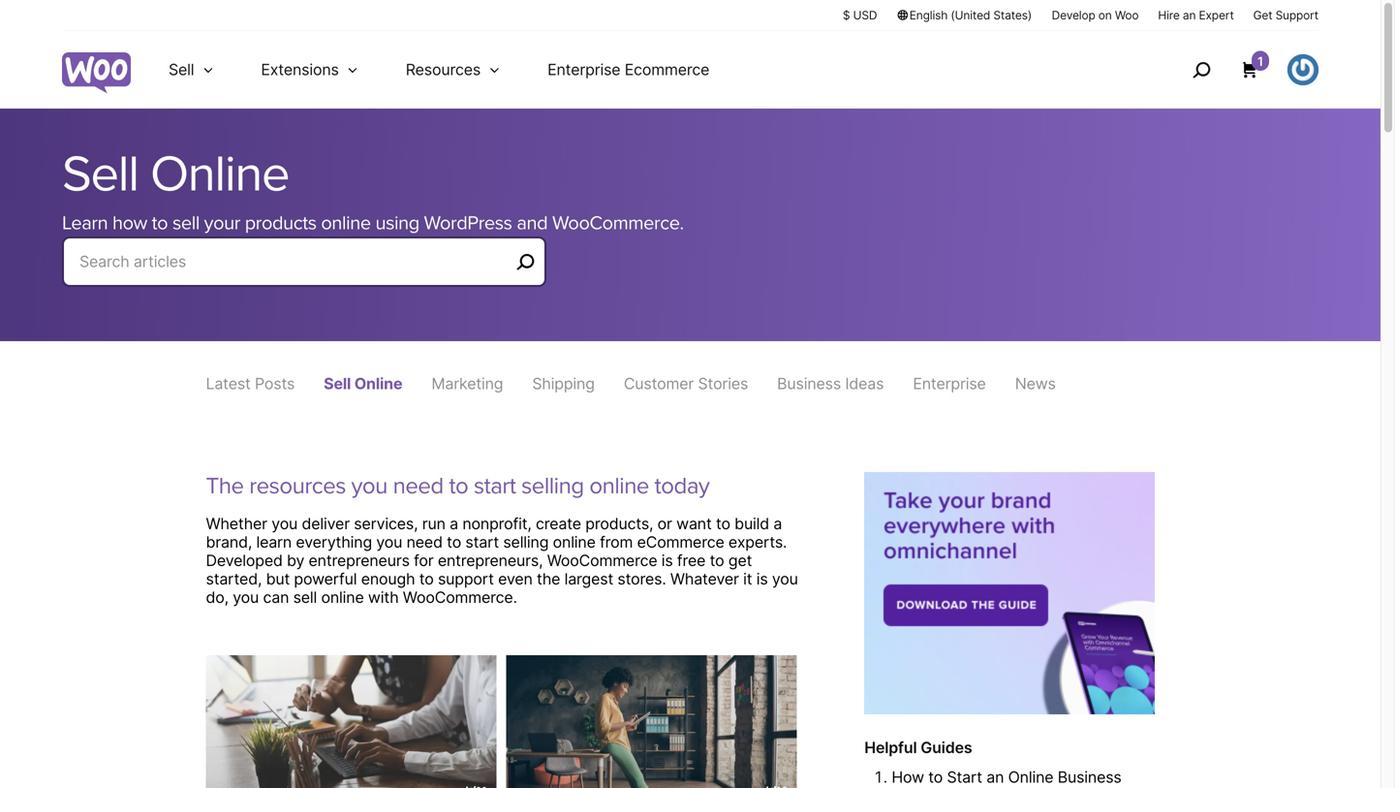 Task type: vqa. For each thing, say whether or not it's contained in the screenshot.
the WooCommerce is a plugin
no



Task type: locate. For each thing, give the bounding box(es) containing it.
woocommerce. inside the 'whether you deliver services, run a nonprofit, create products, or want to build a brand, learn everything you need to start selling online from ecommerce experts. developed by entrepreneurs for entrepreneurs, woocommerce is free to get started, but powerful enough to support even the largest stores. whatever it is you do, you can sell online with woocommerce.'
[[403, 588, 517, 607]]

shipping link
[[533, 374, 595, 393]]

selling up even
[[503, 533, 549, 552]]

0 horizontal spatial a
[[450, 514, 459, 533]]

sell inside button
[[169, 60, 194, 79]]

deliver
[[302, 514, 350, 533]]

with
[[368, 588, 399, 607]]

start
[[474, 472, 516, 500], [466, 533, 499, 552]]

or
[[658, 514, 673, 533]]

1 vertical spatial selling
[[503, 533, 549, 552]]

the resources you need to start selling online today
[[206, 472, 710, 500]]

0 horizontal spatial online
[[150, 144, 289, 205]]

helpful guides
[[865, 738, 973, 757]]

1 vertical spatial woocommerce.
[[403, 588, 517, 607]]

sell
[[173, 211, 200, 235], [293, 588, 317, 607]]

business ideas
[[778, 374, 884, 393]]

woocommerce. right and
[[553, 211, 684, 235]]

hire
[[1159, 8, 1180, 22]]

Search articles search field
[[79, 248, 510, 275]]

business ideas link
[[778, 374, 884, 393]]

sell for sell
[[169, 60, 194, 79]]

is right it at the bottom right
[[757, 569, 768, 588]]

online
[[321, 211, 371, 235], [590, 472, 649, 500], [553, 533, 596, 552], [321, 588, 364, 607]]

1 vertical spatial sell
[[62, 144, 138, 205]]

0 vertical spatial sell
[[173, 211, 200, 235]]

you up 'by'
[[272, 514, 298, 533]]

start up support
[[466, 533, 499, 552]]

1 horizontal spatial an
[[1184, 8, 1197, 22]]

0 vertical spatial need
[[393, 472, 444, 500]]

today
[[655, 472, 710, 500]]

states)
[[994, 8, 1032, 22]]

run
[[422, 514, 446, 533]]

hire an expert link
[[1159, 7, 1235, 23]]

shipping
[[533, 374, 595, 393]]

by
[[287, 551, 305, 570]]

online left using
[[321, 211, 371, 235]]

online right start
[[1009, 768, 1054, 787]]

you up services,
[[352, 472, 388, 500]]

sell online link right posts
[[324, 374, 403, 393]]

an right start
[[987, 768, 1005, 787]]

support
[[1276, 8, 1319, 22]]

1 horizontal spatial a
[[774, 514, 783, 533]]

enterprise for enterprise ecommerce
[[548, 60, 621, 79]]

online up largest
[[553, 533, 596, 552]]

None search field
[[62, 237, 547, 310]]

guides
[[921, 738, 973, 757]]

2 vertical spatial online
[[1009, 768, 1054, 787]]

english (united states)
[[910, 8, 1032, 22]]

start up nonprofit,
[[474, 472, 516, 500]]

a right build
[[774, 514, 783, 533]]

online inside the sell online learn how to sell your products online using wordpress and woocommerce.
[[150, 144, 289, 205]]

0 horizontal spatial sell
[[173, 211, 200, 235]]

resources
[[406, 60, 481, 79]]

need up enough
[[407, 533, 443, 552]]

build
[[735, 514, 770, 533]]

enterprise left ecommerce at top
[[548, 60, 621, 79]]

online
[[150, 144, 289, 205], [355, 374, 403, 393], [1009, 768, 1054, 787]]

english (united states) button
[[897, 7, 1033, 23]]

latest posts link
[[206, 374, 295, 393]]

sell online link
[[62, 144, 289, 205], [324, 374, 403, 393]]

start inside the 'whether you deliver services, run a nonprofit, create products, or want to build a brand, learn everything you need to start selling online from ecommerce experts. developed by entrepreneurs for entrepreneurs, woocommerce is free to get started, but powerful enough to support even the largest stores. whatever it is you do, you can sell online with woocommerce.'
[[466, 533, 499, 552]]

(united
[[951, 8, 991, 22]]

enterprise link
[[914, 374, 987, 393]]

latest posts
[[206, 374, 295, 393]]

sell right the can
[[293, 588, 317, 607]]

enterprise right the ideas
[[914, 374, 987, 393]]

$ usd button
[[843, 7, 878, 23]]

online left marketing link on the top of page
[[355, 374, 403, 393]]

0 horizontal spatial enterprise
[[548, 60, 621, 79]]

to inside the sell online learn how to sell your products online using wordpress and woocommerce.
[[152, 211, 168, 235]]

sell left your
[[173, 211, 200, 235]]

entrepreneurs,
[[438, 551, 543, 570]]

selling inside the 'whether you deliver services, run a nonprofit, create products, or want to build a brand, learn everything you need to start selling online from ecommerce experts. developed by entrepreneurs for entrepreneurs, woocommerce is free to get started, but powerful enough to support even the largest stores. whatever it is you do, you can sell online with woocommerce.'
[[503, 533, 549, 552]]

a right run
[[450, 514, 459, 533]]

$
[[843, 8, 851, 22]]

1 vertical spatial enterprise
[[914, 374, 987, 393]]

0 vertical spatial sell
[[169, 60, 194, 79]]

you
[[352, 472, 388, 500], [272, 514, 298, 533], [376, 533, 403, 552], [772, 569, 799, 588], [233, 588, 259, 607]]

to
[[152, 211, 168, 235], [449, 472, 468, 500], [716, 514, 731, 533], [447, 533, 462, 552], [710, 551, 725, 570], [419, 569, 434, 588], [929, 768, 943, 787]]

0 vertical spatial an
[[1184, 8, 1197, 22]]

0 horizontal spatial an
[[987, 768, 1005, 787]]

but
[[266, 569, 290, 588]]

0 horizontal spatial sell
[[62, 144, 138, 205]]

woocommerce
[[547, 551, 658, 570]]

get
[[1254, 8, 1273, 22]]

enterprise ecommerce link
[[525, 31, 733, 109]]

0 vertical spatial woocommerce.
[[553, 211, 684, 235]]

1 horizontal spatial business
[[1058, 768, 1122, 787]]

whether
[[206, 514, 268, 533]]

get
[[729, 551, 753, 570]]

business
[[778, 374, 841, 393], [1058, 768, 1122, 787]]

1 vertical spatial need
[[407, 533, 443, 552]]

sell inside the sell online learn how to sell your products online using wordpress and woocommerce.
[[62, 144, 138, 205]]

is left the free
[[662, 551, 673, 570]]

1 horizontal spatial sell
[[169, 60, 194, 79]]

ecommerce
[[638, 533, 725, 552]]

1 vertical spatial sell
[[293, 588, 317, 607]]

even
[[498, 569, 533, 588]]

sell
[[169, 60, 194, 79], [62, 144, 138, 205], [324, 374, 351, 393]]

2 vertical spatial sell
[[324, 374, 351, 393]]

sell online link up how
[[62, 144, 289, 205]]

1 vertical spatial online
[[355, 374, 403, 393]]

an right hire in the top right of the page
[[1184, 8, 1197, 22]]

online for sell online
[[355, 374, 403, 393]]

online up your
[[150, 144, 289, 205]]

sell online
[[324, 374, 403, 393]]

expert
[[1200, 8, 1235, 22]]

2 horizontal spatial online
[[1009, 768, 1054, 787]]

1 horizontal spatial enterprise
[[914, 374, 987, 393]]

english
[[910, 8, 948, 22]]

0 horizontal spatial sell online link
[[62, 144, 289, 205]]

how to start an online business
[[892, 768, 1122, 787]]

open account menu image
[[1288, 54, 1319, 85]]

selling up create
[[522, 472, 584, 500]]

1 vertical spatial an
[[987, 768, 1005, 787]]

wordpress
[[424, 211, 512, 235]]

start
[[948, 768, 983, 787]]

1 horizontal spatial online
[[355, 374, 403, 393]]

2 horizontal spatial sell
[[324, 374, 351, 393]]

usd
[[854, 8, 878, 22]]

2 a from the left
[[774, 514, 783, 533]]

1 vertical spatial start
[[466, 533, 499, 552]]

need up run
[[393, 472, 444, 500]]

0 horizontal spatial woocommerce.
[[403, 588, 517, 607]]

developed
[[206, 551, 283, 570]]

powerful
[[294, 569, 357, 588]]

sell button
[[145, 31, 238, 109]]

0 vertical spatial online
[[150, 144, 289, 205]]

1 vertical spatial business
[[1058, 768, 1122, 787]]

online down entrepreneurs
[[321, 588, 364, 607]]

sell inside the sell online learn how to sell your products online using wordpress and woocommerce.
[[173, 211, 200, 235]]

1 horizontal spatial sell online link
[[324, 374, 403, 393]]

0 vertical spatial enterprise
[[548, 60, 621, 79]]

need
[[393, 472, 444, 500], [407, 533, 443, 552]]

0 horizontal spatial business
[[778, 374, 841, 393]]

1 horizontal spatial sell
[[293, 588, 317, 607]]

is
[[662, 551, 673, 570], [757, 569, 768, 588]]

1 horizontal spatial woocommerce.
[[553, 211, 684, 235]]

woocommerce. down "entrepreneurs,"
[[403, 588, 517, 607]]

woocommerce.
[[553, 211, 684, 235], [403, 588, 517, 607]]

an
[[1184, 8, 1197, 22], [987, 768, 1005, 787]]



Task type: describe. For each thing, give the bounding box(es) containing it.
sell for sell online
[[324, 374, 351, 393]]

online up the products,
[[590, 472, 649, 500]]

1 horizontal spatial is
[[757, 569, 768, 588]]

how to start an online business link
[[892, 768, 1122, 787]]

create
[[536, 514, 582, 533]]

0 vertical spatial business
[[778, 374, 841, 393]]

nonprofit,
[[463, 514, 532, 533]]

how
[[112, 211, 147, 235]]

develop on woo
[[1052, 8, 1139, 22]]

online for sell online learn how to sell your products online using wordpress and woocommerce.
[[150, 144, 289, 205]]

want
[[677, 514, 712, 533]]

your
[[204, 211, 240, 235]]

how to start an online business image
[[506, 655, 797, 788]]

for
[[414, 551, 434, 570]]

woocommerce. inside the sell online learn how to sell your products online using wordpress and woocommerce.
[[553, 211, 684, 235]]

an inside hire an expert "link"
[[1184, 8, 1197, 22]]

0 horizontal spatial is
[[662, 551, 673, 570]]

stories
[[698, 374, 749, 393]]

whatever
[[671, 569, 739, 588]]

ideas
[[846, 374, 884, 393]]

products
[[245, 211, 317, 235]]

posts
[[255, 374, 295, 393]]

brand,
[[206, 533, 252, 552]]

sell for sell online learn how to sell your products online using wordpress and woocommerce.
[[62, 144, 138, 205]]

products,
[[586, 514, 654, 533]]

need inside the 'whether you deliver services, run a nonprofit, create products, or want to build a brand, learn everything you need to start selling online from ecommerce experts. developed by entrepreneurs for entrepreneurs, woocommerce is free to get started, but powerful enough to support even the largest stores. whatever it is you do, you can sell online with woocommerce.'
[[407, 533, 443, 552]]

latest
[[206, 374, 251, 393]]

entrepreneurs
[[309, 551, 410, 570]]

0 vertical spatial selling
[[522, 472, 584, 500]]

0 vertical spatial start
[[474, 472, 516, 500]]

whether you deliver services, run a nonprofit, create products, or want to build a brand, learn everything you need to start selling online from ecommerce experts. developed by entrepreneurs for entrepreneurs, woocommerce is free to get started, but powerful enough to support even the largest stores. whatever it is you do, you can sell online with woocommerce.
[[206, 514, 799, 607]]

enterprise for "enterprise" link
[[914, 374, 987, 393]]

can
[[263, 588, 289, 607]]

1 link
[[1241, 51, 1270, 79]]

do,
[[206, 588, 229, 607]]

customer stories link
[[624, 374, 749, 393]]

how
[[892, 768, 925, 787]]

using
[[376, 211, 420, 235]]

$ usd
[[843, 8, 878, 22]]

stores.
[[618, 569, 667, 588]]

news
[[1016, 374, 1056, 393]]

and
[[517, 211, 548, 235]]

two business owners looking at hosting options for woocommerce image
[[206, 655, 497, 788]]

marketing
[[432, 374, 503, 393]]

it
[[744, 569, 753, 588]]

news link
[[1016, 374, 1056, 393]]

support
[[438, 569, 494, 588]]

get support
[[1254, 8, 1319, 22]]

marketing link
[[432, 374, 503, 393]]

search image
[[1187, 54, 1218, 85]]

the
[[537, 569, 561, 588]]

services,
[[354, 514, 418, 533]]

resources button
[[383, 31, 525, 109]]

started,
[[206, 569, 262, 588]]

customer stories
[[624, 374, 749, 393]]

from
[[600, 533, 633, 552]]

you up enough
[[376, 533, 403, 552]]

resources
[[249, 472, 346, 500]]

hire an expert
[[1159, 8, 1235, 22]]

free
[[678, 551, 706, 570]]

learn
[[62, 211, 108, 235]]

extensions button
[[238, 31, 383, 109]]

helpful
[[865, 738, 918, 757]]

extensions
[[261, 60, 339, 79]]

sell inside the 'whether you deliver services, run a nonprofit, create products, or want to build a brand, learn everything you need to start selling online from ecommerce experts. developed by entrepreneurs for entrepreneurs, woocommerce is free to get started, but powerful enough to support even the largest stores. whatever it is you do, you can sell online with woocommerce.'
[[293, 588, 317, 607]]

you right it at the bottom right
[[772, 569, 799, 588]]

online inside the sell online learn how to sell your products online using wordpress and woocommerce.
[[321, 211, 371, 235]]

1 vertical spatial sell online link
[[324, 374, 403, 393]]

on
[[1099, 8, 1113, 22]]

woo
[[1116, 8, 1139, 22]]

develop
[[1052, 8, 1096, 22]]

everything
[[296, 533, 372, 552]]

you right do,
[[233, 588, 259, 607]]

service navigation menu element
[[1152, 38, 1319, 101]]

1 a from the left
[[450, 514, 459, 533]]

ecommerce
[[625, 60, 710, 79]]

0 vertical spatial sell online link
[[62, 144, 289, 205]]

largest
[[565, 569, 614, 588]]

enough
[[361, 569, 415, 588]]

the
[[206, 472, 244, 500]]

learn
[[256, 533, 292, 552]]

1
[[1258, 54, 1264, 69]]

get support link
[[1254, 7, 1319, 23]]

experts.
[[729, 533, 787, 552]]

customer
[[624, 374, 694, 393]]



